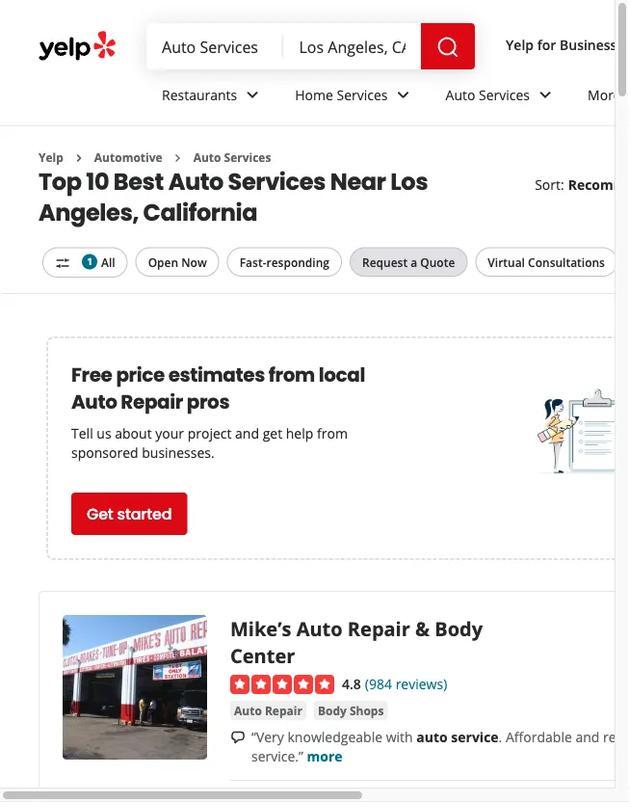 Task type: vqa. For each thing, say whether or not it's contained in the screenshot.
Mike's
yes



Task type: locate. For each thing, give the bounding box(es) containing it.
auto services link down restaurants link
[[193, 149, 271, 165]]

none field 'near'
[[299, 36, 406, 57]]

1 horizontal spatial repair
[[265, 702, 303, 718]]

auto inside top 10 best auto services near los angeles, california
[[168, 165, 224, 198]]

us
[[97, 424, 111, 442]]

now
[[181, 254, 207, 270]]

auto repair button
[[230, 701, 306, 720]]

repair down the 4.8 star rating image
[[265, 702, 303, 718]]

yelp left "for"
[[506, 35, 534, 54]]

top 10 best auto services near los angeles, california
[[39, 165, 428, 228]]

0 vertical spatial auto services
[[446, 85, 530, 104]]

get
[[87, 503, 113, 525]]

more
[[307, 747, 343, 765]]

los
[[391, 165, 428, 198]]

1 vertical spatial repair
[[348, 615, 410, 641]]

yelp inside button
[[506, 35, 534, 54]]

0 horizontal spatial 16 chevron right v2 image
[[71, 150, 87, 166]]

1 24 chevron down v2 image from the left
[[241, 83, 264, 106]]

auto right the best
[[168, 165, 224, 198]]

free
[[71, 361, 112, 388]]

(984 reviews)
[[365, 674, 448, 692]]

24 chevron down v2 image inside auto services link
[[534, 83, 557, 106]]

fast-responding button
[[227, 247, 342, 277]]

services down yelp for business
[[479, 85, 530, 104]]

0 vertical spatial and
[[235, 424, 259, 442]]

repair left &
[[348, 615, 410, 641]]

24 chevron down v2 image inside home services link
[[392, 83, 415, 106]]

24 chevron down v2 image right home services
[[392, 83, 415, 106]]

none field find
[[162, 36, 269, 57]]

auto right mike's
[[297, 615, 343, 641]]

body inside mike's auto repair & body center
[[435, 615, 483, 641]]

1 vertical spatial auto services
[[193, 149, 271, 165]]

1 horizontal spatial and
[[576, 727, 600, 746]]

24 chevron down v2 image inside restaurants link
[[241, 83, 264, 106]]

yelp
[[506, 35, 534, 54], [39, 149, 63, 165]]

for
[[538, 35, 557, 54]]

2 horizontal spatial 24 chevron down v2 image
[[534, 83, 557, 106]]

"very knowledgeable with auto service
[[252, 727, 499, 746]]

24 chevron down v2 image right restaurants
[[241, 83, 264, 106]]

fast-responding
[[240, 254, 330, 270]]

auto services link
[[430, 69, 573, 125], [193, 149, 271, 165]]

get started button
[[71, 492, 187, 535]]

and
[[235, 424, 259, 442], [576, 727, 600, 746]]

none field up restaurants
[[162, 36, 269, 57]]

1 horizontal spatial auto services
[[446, 85, 530, 104]]

and inside free price estimates from local auto repair pros tell us about your project and get help from sponsored businesses.
[[235, 424, 259, 442]]

mike's auto repair & body center image
[[63, 615, 207, 759]]

and left get
[[235, 424, 259, 442]]

body
[[435, 615, 483, 641], [318, 702, 347, 718]]

tell
[[71, 424, 93, 442]]

0 horizontal spatial yelp
[[39, 149, 63, 165]]

from
[[269, 361, 315, 388], [317, 424, 348, 442]]

body shops link
[[314, 701, 388, 720]]

angeles,
[[39, 196, 139, 228]]

None search field
[[147, 23, 479, 69]]

more link
[[307, 747, 343, 765]]

auto up california
[[193, 149, 221, 165]]

1 vertical spatial yelp
[[39, 149, 63, 165]]

yelp left 10 on the left of page
[[39, 149, 63, 165]]

2 24 chevron down v2 image from the left
[[392, 83, 415, 106]]

0 vertical spatial from
[[269, 361, 315, 388]]

0 horizontal spatial none field
[[162, 36, 269, 57]]

1 horizontal spatial none field
[[299, 36, 406, 57]]

request
[[362, 254, 408, 270]]

2 none field from the left
[[299, 36, 406, 57]]

1 none field from the left
[[162, 36, 269, 57]]

1 vertical spatial auto services link
[[193, 149, 271, 165]]

mike's auto repair & body center
[[230, 615, 483, 669]]

1 horizontal spatial 24 chevron down v2 image
[[392, 83, 415, 106]]

16 speech v2 image
[[230, 730, 246, 745]]

auto up 16 speech v2 image
[[234, 702, 262, 718]]

sort: recomme
[[535, 175, 630, 194]]

from right help
[[317, 424, 348, 442]]

.
[[499, 727, 503, 746]]

repair up your
[[121, 388, 183, 415]]

16 chevron right v2 image right yelp link
[[71, 150, 87, 166]]

auto services down search image
[[446, 85, 530, 104]]

about
[[115, 424, 152, 442]]

auto up us
[[71, 388, 117, 415]]

1 vertical spatial from
[[317, 424, 348, 442]]

repair inside button
[[265, 702, 303, 718]]

0 horizontal spatial 24 chevron down v2 image
[[241, 83, 264, 106]]

0 vertical spatial yelp
[[506, 35, 534, 54]]

virtual
[[488, 254, 525, 270]]

0 vertical spatial body
[[435, 615, 483, 641]]

home services link
[[280, 69, 430, 125]]

body up knowledgeable
[[318, 702, 347, 718]]

auto services
[[446, 85, 530, 104], [193, 149, 271, 165]]

3 24 chevron down v2 image from the left
[[534, 83, 557, 106]]

auto services down restaurants link
[[193, 149, 271, 165]]

0 horizontal spatial body
[[318, 702, 347, 718]]

auto services inside business categories element
[[446, 85, 530, 104]]

1 horizontal spatial auto services link
[[430, 69, 573, 125]]

affordable
[[506, 727, 573, 746]]

0 horizontal spatial and
[[235, 424, 259, 442]]

1 horizontal spatial yelp
[[506, 35, 534, 54]]

services
[[337, 85, 388, 104], [479, 85, 530, 104], [224, 149, 271, 165], [228, 165, 326, 198]]

open
[[148, 254, 178, 270]]

2 vertical spatial repair
[[265, 702, 303, 718]]

repair inside free price estimates from local auto repair pros tell us about your project and get help from sponsored businesses.
[[121, 388, 183, 415]]

none field up home services
[[299, 36, 406, 57]]

repair inside mike's auto repair & body center
[[348, 615, 410, 641]]

california
[[143, 196, 257, 228]]

0 vertical spatial repair
[[121, 388, 183, 415]]

1 vertical spatial body
[[318, 702, 347, 718]]

0 horizontal spatial repair
[[121, 388, 183, 415]]

help
[[286, 424, 314, 442]]

services up fast-responding
[[228, 165, 326, 198]]

16 chevron right v2 image right the best
[[170, 150, 186, 166]]

from left local
[[269, 361, 315, 388]]

services inside top 10 best auto services near los angeles, california
[[228, 165, 326, 198]]

repair
[[121, 388, 183, 415], [348, 615, 410, 641], [265, 702, 303, 718]]

1 horizontal spatial 16 chevron right v2 image
[[170, 150, 186, 166]]

None field
[[162, 36, 269, 57], [299, 36, 406, 57]]

started
[[117, 503, 172, 525]]

(984
[[365, 674, 392, 692]]

16 chevron right v2 image
[[71, 150, 87, 166], [170, 150, 186, 166]]

24 chevron down v2 image down "for"
[[534, 83, 557, 106]]

auto down search image
[[446, 85, 476, 104]]

10
[[86, 165, 109, 198]]

auto services link down "for"
[[430, 69, 573, 125]]

center
[[230, 642, 295, 669]]

2 horizontal spatial repair
[[348, 615, 410, 641]]

1 horizontal spatial from
[[317, 424, 348, 442]]

4.8
[[342, 674, 361, 692]]

0 horizontal spatial auto services link
[[193, 149, 271, 165]]

auto
[[446, 85, 476, 104], [193, 149, 221, 165], [168, 165, 224, 198], [71, 388, 117, 415], [297, 615, 343, 641], [234, 702, 262, 718]]

24 chevron down v2 image
[[241, 83, 264, 106], [392, 83, 415, 106], [534, 83, 557, 106]]

16 filter v2 image
[[55, 255, 70, 271]]

1 vertical spatial and
[[576, 727, 600, 746]]

and inside . affordable and relia
[[576, 727, 600, 746]]

0 horizontal spatial from
[[269, 361, 315, 388]]

body right &
[[435, 615, 483, 641]]

recomme
[[568, 175, 630, 194]]

local
[[319, 361, 365, 388]]

24 chevron down v2 image for auto services
[[534, 83, 557, 106]]

2 16 chevron right v2 image from the left
[[170, 150, 186, 166]]

and left relia
[[576, 727, 600, 746]]

1 horizontal spatial body
[[435, 615, 483, 641]]

1 16 chevron right v2 image from the left
[[71, 150, 87, 166]]

body shops
[[318, 702, 384, 718]]



Task type: describe. For each thing, give the bounding box(es) containing it.
mike's
[[230, 615, 292, 641]]

services down restaurants link
[[224, 149, 271, 165]]

16 chevron right v2 image for automotive
[[71, 150, 87, 166]]

near
[[330, 165, 386, 198]]

with
[[386, 727, 413, 746]]

a
[[411, 254, 418, 270]]

yelp link
[[39, 149, 63, 165]]

filters group
[[39, 247, 622, 277]]

24 chevron down v2 image for restaurants
[[241, 83, 264, 106]]

sponsored
[[71, 443, 138, 461]]

more
[[588, 85, 622, 104]]

open now
[[148, 254, 207, 270]]

virtual consultations
[[488, 254, 605, 270]]

4.8 star rating image
[[230, 675, 335, 694]]

24 chevron down v2 image for home services
[[392, 83, 415, 106]]

. affordable and relia
[[252, 727, 630, 765]]

1
[[87, 255, 92, 268]]

request a quote button
[[350, 247, 468, 277]]

knowledgeable
[[288, 727, 383, 746]]

free price estimates from local auto repair pros tell us about your project and get help from sponsored businesses.
[[71, 361, 365, 461]]

0 vertical spatial auto services link
[[430, 69, 573, 125]]

top
[[39, 165, 82, 198]]

Near text field
[[299, 36, 406, 57]]

auto inside business categories element
[[446, 85, 476, 104]]

4.8 link
[[342, 672, 361, 693]]

responding
[[267, 254, 330, 270]]

services right home
[[337, 85, 388, 104]]

restaurants link
[[147, 69, 280, 125]]

price
[[116, 361, 165, 388]]

yelp for business
[[506, 35, 617, 54]]

search image
[[437, 36, 460, 59]]

mike's auto repair & body center link
[[230, 615, 483, 669]]

automotive
[[94, 149, 163, 165]]

more link
[[573, 69, 630, 125]]

auto
[[417, 727, 448, 746]]

businesses.
[[142, 443, 215, 461]]

automotive link
[[94, 149, 163, 165]]

quote
[[421, 254, 455, 270]]

relia
[[604, 727, 630, 746]]

estimates
[[168, 361, 265, 388]]

free price estimates from local auto repair pros image
[[537, 384, 630, 480]]

0 horizontal spatial auto services
[[193, 149, 271, 165]]

&
[[415, 615, 430, 641]]

restaurants
[[162, 85, 237, 104]]

yelp for business button
[[498, 27, 630, 62]]

service
[[451, 727, 499, 746]]

sort:
[[535, 175, 565, 194]]

shops
[[350, 702, 384, 718]]

all
[[101, 254, 115, 270]]

auto inside button
[[234, 702, 262, 718]]

business
[[560, 35, 617, 54]]

16 chevron right v2 image for auto services
[[170, 150, 186, 166]]

virtual consultations button
[[476, 247, 618, 277]]

yelp for yelp link
[[39, 149, 63, 165]]

auto repair link
[[230, 701, 306, 720]]

1 all
[[87, 254, 115, 270]]

body inside "button"
[[318, 702, 347, 718]]

"very
[[252, 727, 284, 746]]

business categories element
[[147, 69, 630, 125]]

auto inside mike's auto repair & body center
[[297, 615, 343, 641]]

open now button
[[136, 247, 220, 277]]

get started
[[87, 503, 172, 525]]

Find text field
[[162, 36, 269, 57]]

project
[[188, 424, 232, 442]]

recomme button
[[568, 175, 630, 194]]

(984 reviews) link
[[365, 672, 448, 693]]

best
[[114, 165, 164, 198]]

pros
[[187, 388, 230, 415]]

request a quote
[[362, 254, 455, 270]]

auto repair
[[234, 702, 303, 718]]

consultations
[[528, 254, 605, 270]]

your
[[155, 424, 184, 442]]

auto inside free price estimates from local auto repair pros tell us about your project and get help from sponsored businesses.
[[71, 388, 117, 415]]

get
[[263, 424, 283, 442]]

reviews)
[[396, 674, 448, 692]]

fast-
[[240, 254, 267, 270]]

home services
[[295, 85, 388, 104]]

home
[[295, 85, 333, 104]]

yelp for yelp for business
[[506, 35, 534, 54]]

body shops button
[[314, 701, 388, 720]]



